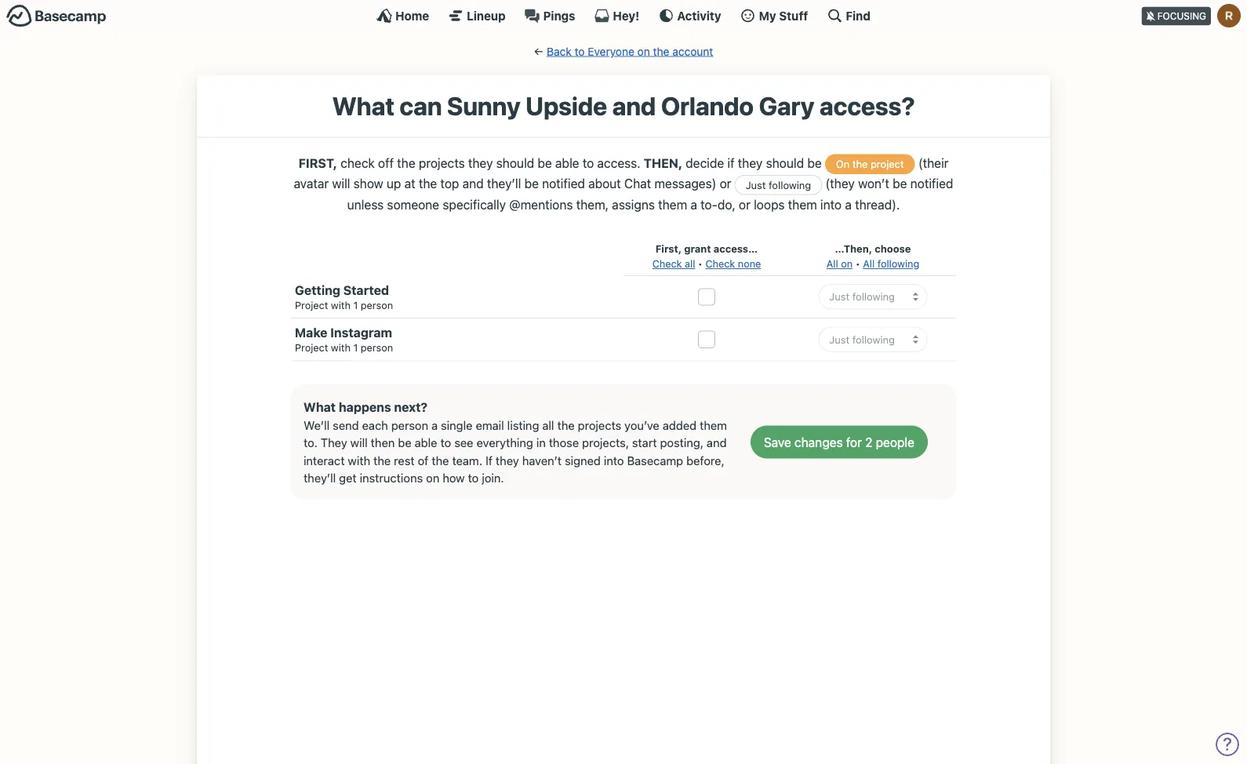 Task type: locate. For each thing, give the bounding box(es) containing it.
access…
[[714, 243, 758, 255]]

make
[[295, 325, 328, 340]]

chat
[[625, 176, 651, 191]]

them right 'added'
[[700, 418, 727, 432]]

them for loops
[[788, 197, 817, 212]]

1 horizontal spatial projects
[[578, 418, 622, 432]]

and down back to everyone on the account link
[[612, 91, 656, 121]]

0 horizontal spatial and
[[463, 176, 484, 191]]

person down next?
[[391, 418, 428, 432]]

1 horizontal spatial on
[[638, 45, 650, 58]]

avatar
[[294, 176, 329, 191]]

2 horizontal spatial on
[[841, 258, 853, 270]]

they'll
[[487, 176, 521, 191], [304, 471, 336, 485]]

they'll inside what happens next? we'll send each person a single email listing all the projects you've added them to.                    they will then be able to see everything in those projects, start posting, and interact with the rest of the team.                   if they haven't signed into basecamp before, they'll get instructions on how to join.
[[304, 471, 336, 485]]

make instagram project                             with 1 person
[[295, 325, 393, 353]]

or up do,
[[720, 176, 732, 191]]

1 horizontal spatial all
[[863, 258, 875, 270]]

0 horizontal spatial •
[[698, 258, 703, 270]]

listing
[[507, 418, 539, 432]]

0 horizontal spatial able
[[415, 436, 437, 450]]

0 vertical spatial they'll
[[487, 176, 521, 191]]

…then, choose all on • all following
[[827, 243, 920, 270]]

person inside make instagram project                             with 1 person
[[361, 342, 393, 353]]

a inside what happens next? we'll send each person a single email listing all the projects you've added them to.                    they will then be able to see everything in those projects, start posting, and interact with the rest of the team.                   if they haven't signed into basecamp before, they'll get instructions on how to join.
[[432, 418, 438, 432]]

access.
[[597, 155, 641, 170]]

a left to-
[[691, 197, 697, 212]]

them
[[658, 197, 687, 212], [788, 197, 817, 212], [700, 418, 727, 432]]

1 horizontal spatial following
[[878, 258, 920, 270]]

1 vertical spatial 1
[[353, 342, 358, 353]]

they
[[468, 155, 493, 170], [738, 155, 763, 170], [496, 454, 519, 467]]

1 project from the top
[[295, 299, 328, 311]]

1 down the instagram at the top left of the page
[[353, 342, 358, 353]]

them for added
[[700, 418, 727, 432]]

notified down first, check off the projects they should be able to access. then, decide if they should be
[[542, 176, 585, 191]]

what up check
[[332, 91, 395, 121]]

someone
[[387, 197, 439, 212]]

will inside (their avatar will show up at the top and they'll be notified about chat messages)           or
[[332, 176, 350, 191]]

0 vertical spatial what
[[332, 91, 395, 121]]

all down grant
[[685, 258, 695, 270]]

can
[[400, 91, 442, 121]]

will down check
[[332, 176, 350, 191]]

should up just following
[[766, 155, 804, 170]]

projects up top
[[419, 155, 465, 170]]

with inside the getting started project                             with 1 person
[[331, 299, 351, 311]]

2 check from the left
[[706, 258, 735, 270]]

0 vertical spatial will
[[332, 176, 350, 191]]

them,
[[576, 197, 609, 212]]

• down grant
[[698, 258, 703, 270]]

the right 'at'
[[419, 176, 437, 191]]

decide
[[686, 155, 724, 170]]

1 down started
[[353, 299, 358, 311]]

or right do,
[[739, 197, 751, 212]]

2 1 from the top
[[353, 342, 358, 353]]

1 vertical spatial project
[[295, 342, 328, 353]]

0 horizontal spatial they
[[468, 155, 493, 170]]

2 horizontal spatial they
[[738, 155, 763, 170]]

they inside what happens next? we'll send each person a single email listing all the projects you've added them to.                    they will then be able to see everything in those projects, start posting, and interact with the rest of the team.                   if they haven't signed into basecamp before, they'll get instructions on how to join.
[[496, 454, 519, 467]]

0 horizontal spatial following
[[769, 179, 812, 191]]

the left account on the top right of the page
[[653, 45, 670, 58]]

assigns
[[612, 197, 655, 212]]

(they
[[826, 176, 855, 191]]

1 vertical spatial on
[[841, 258, 853, 270]]

None submit
[[751, 426, 928, 459]]

1 horizontal spatial check
[[706, 258, 735, 270]]

just
[[746, 179, 766, 191]]

1 vertical spatial all
[[542, 418, 554, 432]]

all
[[685, 258, 695, 270], [542, 418, 554, 432]]

they'll down the interact
[[304, 471, 336, 485]]

and inside (their avatar will show up at the top and they'll be notified about chat messages)           or
[[463, 176, 484, 191]]

ruby image
[[1218, 4, 1241, 27]]

1 notified from the left
[[542, 176, 585, 191]]

getting started project                             with 1 person
[[295, 283, 393, 311]]

switch accounts image
[[6, 4, 107, 28]]

what for what can sunny upside and orlando gary access?
[[332, 91, 395, 121]]

←
[[534, 45, 544, 58]]

2 horizontal spatial them
[[788, 197, 817, 212]]

2 horizontal spatial and
[[707, 436, 727, 450]]

they right 'if'
[[738, 155, 763, 170]]

in
[[537, 436, 546, 450]]

• inside the …then, choose all on • all following
[[856, 258, 860, 270]]

notified inside (their avatar will show up at the top and they'll be notified about chat messages)           or
[[542, 176, 585, 191]]

they down everything
[[496, 454, 519, 467]]

and up before,
[[707, 436, 727, 450]]

the
[[653, 45, 670, 58], [397, 155, 416, 170], [853, 158, 868, 170], [419, 176, 437, 191], [558, 418, 575, 432], [374, 454, 391, 467], [432, 454, 449, 467]]

1 vertical spatial projects
[[578, 418, 622, 432]]

a left single
[[432, 418, 438, 432]]

1 horizontal spatial •
[[856, 258, 860, 270]]

0 vertical spatial following
[[769, 179, 812, 191]]

2 vertical spatial person
[[391, 418, 428, 432]]

into down (they
[[821, 197, 842, 212]]

how
[[443, 471, 465, 485]]

instagram
[[331, 325, 392, 340]]

main element
[[0, 0, 1248, 31]]

project for make
[[295, 342, 328, 353]]

0 vertical spatial with
[[331, 299, 351, 311]]

0 vertical spatial on
[[638, 45, 650, 58]]

0 vertical spatial or
[[720, 176, 732, 191]]

1 vertical spatial what
[[304, 399, 336, 414]]

2 • from the left
[[856, 258, 860, 270]]

everyone
[[588, 45, 635, 58]]

projects
[[419, 155, 465, 170], [578, 418, 622, 432]]

you've
[[625, 418, 660, 432]]

2 all from the left
[[863, 258, 875, 270]]

0 horizontal spatial on
[[426, 471, 440, 485]]

on down of
[[426, 471, 440, 485]]

what
[[332, 91, 395, 121], [304, 399, 336, 414]]

on right everyone
[[638, 45, 650, 58]]

hey! button
[[594, 8, 640, 24]]

them inside what happens next? we'll send each person a single email listing all the projects you've added them to.                    they will then be able to see everything in those projects, start posting, and interact with the rest of the team.                   if they haven't signed into basecamp before, they'll get instructions on how to join.
[[700, 418, 727, 432]]

0 horizontal spatial projects
[[419, 155, 465, 170]]

they up specifically
[[468, 155, 493, 170]]

1 vertical spatial person
[[361, 342, 393, 353]]

able inside what happens next? we'll send each person a single email listing all the projects you've added them to.                    they will then be able to see everything in those projects, start posting, and interact with the rest of the team.                   if they haven't signed into basecamp before, they'll get instructions on how to join.
[[415, 436, 437, 450]]

1 vertical spatial into
[[604, 454, 624, 467]]

the right 'off'
[[397, 155, 416, 170]]

all inside first, grant access… check all • check none
[[685, 258, 695, 270]]

those
[[549, 436, 579, 450]]

1 vertical spatial they'll
[[304, 471, 336, 485]]

what inside what happens next? we'll send each person a single email listing all the projects you've added them to.                    they will then be able to see everything in those projects, start posting, and interact with the rest of the team.                   if they haven't signed into basecamp before, they'll get instructions on how to join.
[[304, 399, 336, 414]]

0 horizontal spatial they'll
[[304, 471, 336, 485]]

with
[[331, 299, 351, 311], [331, 342, 351, 353], [348, 454, 370, 467]]

specifically
[[443, 197, 506, 212]]

0 vertical spatial person
[[361, 299, 393, 311]]

0 vertical spatial projects
[[419, 155, 465, 170]]

1 inside make instagram project                             with 1 person
[[353, 342, 358, 353]]

1 vertical spatial and
[[463, 176, 484, 191]]

•
[[698, 258, 703, 270], [856, 258, 860, 270]]

2 vertical spatial on
[[426, 471, 440, 485]]

what happens next? we'll send each person a single email listing all the projects you've added them to.                    they will then be able to see everything in those projects, start posting, and interact with the rest of the team.                   if they haven't signed into basecamp before, they'll get instructions on how to join.
[[304, 399, 727, 485]]

1 horizontal spatial they'll
[[487, 176, 521, 191]]

1 should from the left
[[496, 155, 535, 170]]

them down messages)
[[658, 197, 687, 212]]

1 vertical spatial following
[[878, 258, 920, 270]]

all up in
[[542, 418, 554, 432]]

0 horizontal spatial a
[[432, 418, 438, 432]]

or inside (they won't be notified unless someone specifically @mentions them, assigns them a to-do, or loops them into a thread).
[[739, 197, 751, 212]]

project inside make instagram project                             with 1 person
[[295, 342, 328, 353]]

find
[[846, 9, 871, 22]]

home link
[[377, 8, 429, 24]]

with up get
[[348, 454, 370, 467]]

able
[[556, 155, 580, 170], [415, 436, 437, 450]]

haven't
[[522, 454, 562, 467]]

see
[[454, 436, 474, 450]]

1 horizontal spatial all
[[685, 258, 695, 270]]

1 check from the left
[[653, 258, 682, 270]]

off
[[378, 155, 394, 170]]

will
[[332, 176, 350, 191], [351, 436, 368, 450]]

0 horizontal spatial all
[[542, 418, 554, 432]]

notified inside (they won't be notified unless someone specifically @mentions them, assigns them a to-do, or loops them into a thread).
[[911, 176, 954, 191]]

1 horizontal spatial they
[[496, 454, 519, 467]]

1 vertical spatial or
[[739, 197, 751, 212]]

person down the instagram at the top left of the page
[[361, 342, 393, 353]]

to left "see"
[[441, 436, 451, 450]]

0 vertical spatial into
[[821, 197, 842, 212]]

0 horizontal spatial check
[[653, 258, 682, 270]]

on down …then,
[[841, 258, 853, 270]]

should
[[496, 155, 535, 170], [766, 155, 804, 170]]

a down (they
[[845, 197, 852, 212]]

0 vertical spatial and
[[612, 91, 656, 121]]

with for started
[[331, 299, 351, 311]]

0 horizontal spatial all
[[827, 258, 839, 270]]

next?
[[394, 399, 428, 414]]

projects up projects,
[[578, 418, 622, 432]]

all inside what happens next? we'll send each person a single email listing all the projects you've added them to.                    they will then be able to see everything in those projects, start posting, and interact with the rest of the team.                   if they haven't signed into basecamp before, they'll get instructions on how to join.
[[542, 418, 554, 432]]

with down the instagram at the top left of the page
[[331, 342, 351, 353]]

1 vertical spatial will
[[351, 436, 368, 450]]

upside
[[526, 91, 607, 121]]

first,
[[299, 155, 337, 170]]

projects inside what happens next? we'll send each person a single email listing all the projects you've added them to.                    they will then be able to see everything in those projects, start posting, and interact with the rest of the team.                   if they haven't signed into basecamp before, they'll get instructions on how to join.
[[578, 418, 622, 432]]

and up specifically
[[463, 176, 484, 191]]

able up of
[[415, 436, 437, 450]]

0 vertical spatial project
[[295, 299, 328, 311]]

hey!
[[613, 9, 640, 22]]

all
[[827, 258, 839, 270], [863, 258, 875, 270]]

2 notified from the left
[[911, 176, 954, 191]]

what for what happens next? we'll send each person a single email listing all the projects you've added them to.                    they will then be able to see everything in those projects, start posting, and interact with the rest of the team.                   if they haven't signed into basecamp before, they'll get instructions on how to join.
[[304, 399, 336, 414]]

should up @mentions
[[496, 155, 535, 170]]

they'll up specifically
[[487, 176, 521, 191]]

@mentions
[[509, 197, 573, 212]]

• down …then,
[[856, 258, 860, 270]]

all following button
[[863, 256, 920, 271]]

to-
[[701, 197, 718, 212]]

0 vertical spatial 1
[[353, 299, 358, 311]]

sunny
[[447, 91, 521, 121]]

following up loops
[[769, 179, 812, 191]]

them down just following
[[788, 197, 817, 212]]

what up the we'll
[[304, 399, 336, 414]]

0 vertical spatial able
[[556, 155, 580, 170]]

able up 'them,'
[[556, 155, 580, 170]]

1 horizontal spatial and
[[612, 91, 656, 121]]

1 horizontal spatial them
[[700, 418, 727, 432]]

the right of
[[432, 454, 449, 467]]

to up "about"
[[583, 155, 594, 170]]

1 vertical spatial with
[[331, 342, 351, 353]]

and inside what happens next? we'll send each person a single email listing all the projects you've added them to.                    they will then be able to see everything in those projects, start posting, and interact with the rest of the team.                   if they haven't signed into basecamp before, they'll get instructions on how to join.
[[707, 436, 727, 450]]

check down first, at the top of page
[[653, 258, 682, 270]]

lineup
[[467, 9, 506, 22]]

1 horizontal spatial able
[[556, 155, 580, 170]]

0 horizontal spatial should
[[496, 155, 535, 170]]

with down getting
[[331, 299, 351, 311]]

project down getting
[[295, 299, 328, 311]]

about
[[589, 176, 621, 191]]

1 • from the left
[[698, 258, 703, 270]]

with inside make instagram project                             with 1 person
[[331, 342, 351, 353]]

0 vertical spatial all
[[685, 258, 695, 270]]

1 horizontal spatial or
[[739, 197, 751, 212]]

2 vertical spatial with
[[348, 454, 370, 467]]

2 vertical spatial and
[[707, 436, 727, 450]]

0 horizontal spatial notified
[[542, 176, 585, 191]]

person inside the getting started project                             with 1 person
[[361, 299, 393, 311]]

posting,
[[660, 436, 704, 450]]

1 inside the getting started project                             with 1 person
[[353, 299, 358, 311]]

into down projects,
[[604, 454, 624, 467]]

1
[[353, 299, 358, 311], [353, 342, 358, 353]]

project for getting
[[295, 299, 328, 311]]

1 1 from the top
[[353, 299, 358, 311]]

thread).
[[855, 197, 900, 212]]

1 horizontal spatial should
[[766, 155, 804, 170]]

1 vertical spatial able
[[415, 436, 437, 450]]

project inside the getting started project                             with 1 person
[[295, 299, 328, 311]]

grant
[[684, 243, 711, 255]]

on inside what happens next? we'll send each person a single email listing all the projects you've added them to.                    they will then be able to see everything in those projects, start posting, and interact with the rest of the team.                   if they haven't signed into basecamp before, they'll get instructions on how to join.
[[426, 471, 440, 485]]

with for instagram
[[331, 342, 351, 353]]

1 horizontal spatial into
[[821, 197, 842, 212]]

following down choose
[[878, 258, 920, 270]]

project down make
[[295, 342, 328, 353]]

on
[[836, 158, 850, 170]]

join.
[[482, 471, 504, 485]]

person down started
[[361, 299, 393, 311]]

the up those
[[558, 418, 575, 432]]

notified down (their
[[911, 176, 954, 191]]

1 horizontal spatial notified
[[911, 176, 954, 191]]

project
[[295, 299, 328, 311], [295, 342, 328, 353]]

1 horizontal spatial a
[[691, 197, 697, 212]]

will down the send
[[351, 436, 368, 450]]

0 horizontal spatial into
[[604, 454, 624, 467]]

person for instagram
[[361, 342, 393, 353]]

2 project from the top
[[295, 342, 328, 353]]

0 horizontal spatial or
[[720, 176, 732, 191]]

check down access… at the top
[[706, 258, 735, 270]]



Task type: vqa. For each thing, say whether or not it's contained in the screenshot.
top with
yes



Task type: describe. For each thing, give the bounding box(es) containing it.
back to everyone on the account link
[[547, 45, 713, 58]]

started
[[343, 283, 389, 298]]

the inside (their avatar will show up at the top and they'll be notified about chat messages)           or
[[419, 176, 437, 191]]

interact
[[304, 454, 345, 467]]

get
[[339, 471, 357, 485]]

with inside what happens next? we'll send each person a single email listing all the projects you've added them to.                    they will then be able to see everything in those projects, start posting, and interact with the rest of the team.                   if they haven't signed into basecamp before, they'll get instructions on how to join.
[[348, 454, 370, 467]]

check none button
[[706, 256, 761, 271]]

person for started
[[361, 299, 393, 311]]

loops
[[754, 197, 785, 212]]

1 for started
[[353, 299, 358, 311]]

happens
[[339, 399, 391, 414]]

top
[[441, 176, 459, 191]]

just following
[[746, 179, 812, 191]]

be inside (they won't be notified unless someone specifically @mentions them, assigns them a to-do, or loops them into a thread).
[[893, 176, 907, 191]]

home
[[396, 9, 429, 22]]

none
[[738, 258, 761, 270]]

orlando
[[661, 91, 754, 121]]

email
[[476, 418, 504, 432]]

won't
[[858, 176, 890, 191]]

be inside what happens next? we'll send each person a single email listing all the projects you've added them to.                    they will then be able to see everything in those projects, start posting, and interact with the rest of the team.                   if they haven't signed into basecamp before, they'll get instructions on how to join.
[[398, 436, 412, 450]]

to.
[[304, 436, 318, 450]]

find button
[[827, 8, 871, 24]]

focusing
[[1158, 11, 1207, 22]]

team.
[[452, 454, 483, 467]]

before,
[[687, 454, 725, 467]]

into inside what happens next? we'll send each person a single email listing all the projects you've added them to.                    they will then be able to see everything in those projects, start posting, and interact with the rest of the team.                   if they haven't signed into basecamp before, they'll get instructions on how to join.
[[604, 454, 624, 467]]

added
[[663, 418, 697, 432]]

check all button
[[653, 256, 695, 271]]

on inside the …then, choose all on • all following
[[841, 258, 853, 270]]

send
[[333, 418, 359, 432]]

stuff
[[779, 9, 808, 22]]

pings
[[543, 9, 575, 22]]

(their avatar will show up at the top and they'll be notified about chat messages)           or
[[294, 155, 949, 191]]

messages)
[[655, 176, 717, 191]]

activity
[[677, 9, 722, 22]]

the down then at bottom left
[[374, 454, 391, 467]]

up
[[387, 176, 401, 191]]

1 for instagram
[[353, 342, 358, 353]]

• inside first, grant access… check all • check none
[[698, 258, 703, 270]]

to right the back
[[575, 45, 585, 58]]

pings button
[[525, 8, 575, 24]]

each
[[362, 418, 388, 432]]

be inside (their avatar will show up at the top and they'll be notified about chat messages)           or
[[525, 176, 539, 191]]

(they won't be notified unless someone specifically @mentions them, assigns them a to-do, or loops them into a thread).
[[347, 176, 954, 212]]

rest
[[394, 454, 415, 467]]

account
[[673, 45, 713, 58]]

1 all from the left
[[827, 258, 839, 270]]

first,
[[656, 243, 682, 255]]

0 horizontal spatial them
[[658, 197, 687, 212]]

back
[[547, 45, 572, 58]]

← back to everyone on the account
[[534, 45, 713, 58]]

first, grant access… check all • check none
[[653, 243, 761, 270]]

single
[[441, 418, 473, 432]]

they
[[321, 436, 347, 450]]

signed
[[565, 454, 601, 467]]

my
[[759, 9, 777, 22]]

the right on
[[853, 158, 868, 170]]

lineup link
[[448, 8, 506, 24]]

projects,
[[582, 436, 629, 450]]

what can sunny upside and orlando gary access?
[[332, 91, 915, 121]]

following inside the …then, choose all on • all following
[[878, 258, 920, 270]]

basecamp
[[627, 454, 684, 467]]

we'll
[[304, 418, 330, 432]]

person inside what happens next? we'll send each person a single email listing all the projects you've added them to.                    they will then be able to see everything in those projects, start posting, and interact with the rest of the team.                   if they haven't signed into basecamp before, they'll get instructions on how to join.
[[391, 418, 428, 432]]

do,
[[718, 197, 736, 212]]

all on button
[[827, 256, 853, 271]]

first, check off the projects they should be able to access. then, decide if they should be
[[299, 155, 825, 170]]

check
[[341, 155, 375, 170]]

(their
[[919, 155, 949, 170]]

if
[[486, 454, 493, 467]]

everything
[[477, 436, 533, 450]]

or inside (their avatar will show up at the top and they'll be notified about chat messages)           or
[[720, 176, 732, 191]]

2 should from the left
[[766, 155, 804, 170]]

show
[[354, 176, 383, 191]]

unless
[[347, 197, 384, 212]]

they'll inside (their avatar will show up at the top and they'll be notified about chat messages)           or
[[487, 176, 521, 191]]

choose
[[875, 243, 911, 255]]

if
[[728, 155, 735, 170]]

my stuff
[[759, 9, 808, 22]]

start
[[632, 436, 657, 450]]

into inside (they won't be notified unless someone specifically @mentions them, assigns them a to-do, or loops them into a thread).
[[821, 197, 842, 212]]

access?
[[820, 91, 915, 121]]

getting
[[295, 283, 340, 298]]

2 horizontal spatial a
[[845, 197, 852, 212]]

on the project
[[836, 158, 904, 170]]

then,
[[644, 155, 683, 170]]

at
[[405, 176, 416, 191]]

will inside what happens next? we'll send each person a single email listing all the projects you've added them to.                    they will then be able to see everything in those projects, start posting, and interact with the rest of the team.                   if they haven't signed into basecamp before, they'll get instructions on how to join.
[[351, 436, 368, 450]]

project
[[871, 158, 904, 170]]

then
[[371, 436, 395, 450]]

activity link
[[659, 8, 722, 24]]

focusing button
[[1142, 0, 1248, 31]]

to down team.
[[468, 471, 479, 485]]

gary
[[759, 91, 815, 121]]

of
[[418, 454, 429, 467]]

my stuff button
[[740, 8, 808, 24]]



